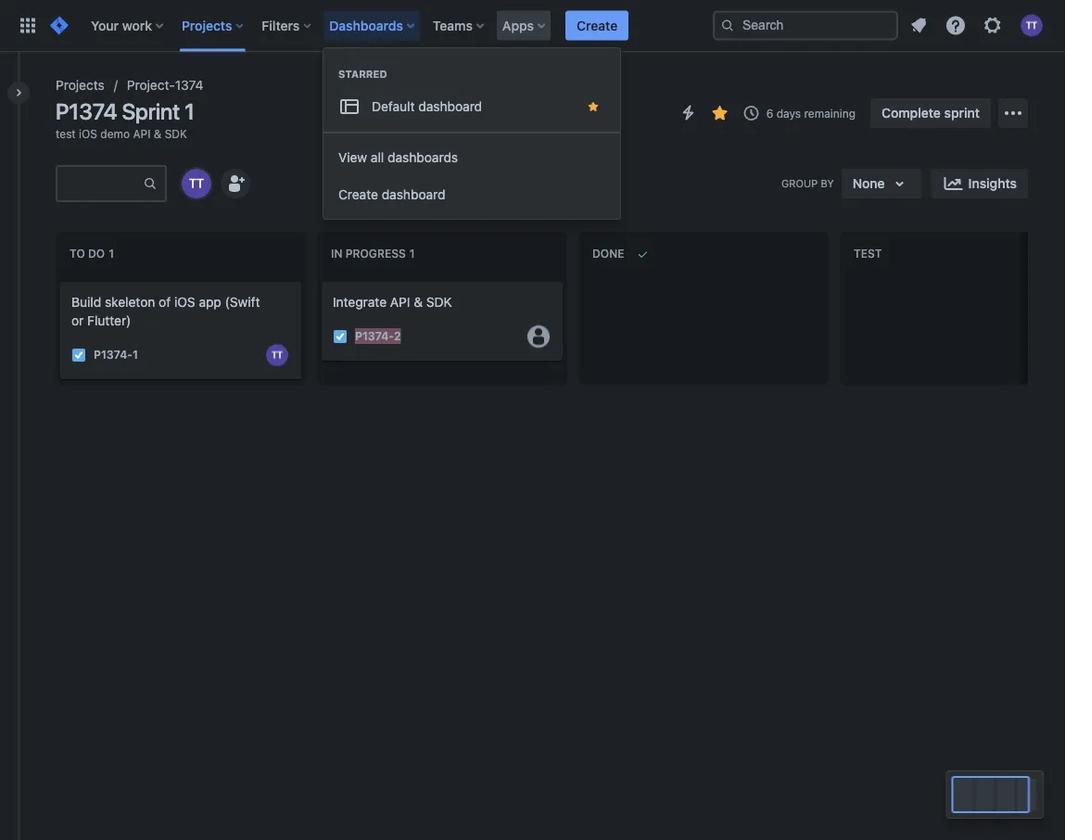 Task type: describe. For each thing, give the bounding box(es) containing it.
demo
[[100, 127, 130, 140]]

in
[[331, 247, 343, 260]]

1 inside p1374-1 link
[[133, 349, 138, 362]]

dashboard image
[[339, 96, 361, 118]]

1 vertical spatial api
[[390, 295, 411, 310]]

ios inside build skeleton of ios app (swift or flutter)
[[174, 295, 195, 310]]

create dashboard
[[339, 187, 446, 202]]

project-1374 link
[[127, 74, 204, 96]]

build skeleton of ios app (swift or flutter)
[[71, 295, 260, 328]]

Search field
[[713, 11, 899, 40]]

integrate api & sdk
[[333, 295, 452, 310]]

(swift
[[225, 295, 260, 310]]

of
[[159, 295, 171, 310]]

dashboard for default dashboard
[[419, 99, 483, 114]]

project-1374
[[127, 77, 204, 93]]

project-
[[127, 77, 175, 93]]

apps button
[[497, 11, 553, 40]]

1 inside p1374 sprint 1 test ios demo api & sdk
[[185, 98, 195, 124]]

banner containing your work
[[0, 0, 1066, 52]]

create for create dashboard
[[339, 187, 378, 202]]

p1374-2
[[355, 330, 401, 343]]

your work
[[91, 18, 152, 33]]

starred
[[339, 68, 387, 80]]

or
[[71, 313, 84, 328]]

group
[[782, 177, 818, 189]]

skeleton
[[105, 295, 155, 310]]

insights image
[[943, 173, 965, 195]]

view all dashboards
[[339, 150, 458, 165]]

p1374- for build
[[94, 349, 133, 362]]

star default dashboard image
[[586, 99, 601, 114]]

terry turtle image
[[182, 169, 212, 199]]

p1374-2 link
[[355, 329, 401, 345]]

task image
[[333, 329, 348, 344]]

dashboard for create dashboard
[[382, 187, 446, 202]]

add people image
[[224, 173, 247, 195]]

projects for the projects dropdown button
[[182, 18, 232, 33]]

1 vertical spatial sdk
[[427, 295, 452, 310]]

star p1374 board image
[[709, 102, 732, 124]]

Search this board text field
[[58, 167, 143, 200]]

sprint
[[122, 98, 180, 124]]

your profile and settings image
[[1021, 14, 1044, 37]]

remaining
[[805, 107, 856, 120]]

to do element
[[70, 247, 118, 261]]

apps
[[503, 18, 534, 33]]

in progress element
[[331, 247, 419, 261]]

task image
[[71, 348, 86, 363]]

build
[[71, 295, 101, 310]]

dashboards
[[388, 150, 458, 165]]

do
[[88, 247, 105, 260]]

app
[[199, 295, 222, 310]]

more image
[[1003, 102, 1025, 124]]

group by
[[782, 177, 835, 189]]

appswitcher icon image
[[17, 14, 39, 37]]

filters
[[262, 18, 300, 33]]

6 days remaining image
[[741, 102, 763, 124]]

1374
[[175, 77, 204, 93]]

api inside p1374 sprint 1 test ios demo api & sdk
[[133, 127, 151, 140]]

insights
[[969, 176, 1018, 191]]

projects link
[[56, 74, 105, 96]]

2
[[394, 330, 401, 343]]

projects button
[[176, 11, 251, 40]]

projects for projects link
[[56, 77, 105, 93]]



Task type: locate. For each thing, give the bounding box(es) containing it.
help image
[[945, 14, 968, 37]]

to
[[70, 247, 85, 260]]

0 vertical spatial projects
[[182, 18, 232, 33]]

0 vertical spatial sdk
[[165, 127, 187, 140]]

p1374-
[[355, 330, 394, 343], [94, 349, 133, 362]]

notifications image
[[908, 14, 930, 37]]

1 vertical spatial &
[[414, 295, 423, 310]]

none
[[853, 176, 886, 191]]

view
[[339, 150, 367, 165]]

0 vertical spatial &
[[154, 127, 162, 140]]

api up 2
[[390, 295, 411, 310]]

teams
[[433, 18, 473, 33]]

insights button
[[932, 169, 1029, 199]]

1 horizontal spatial p1374-
[[355, 330, 394, 343]]

your
[[91, 18, 119, 33]]

jira software image
[[48, 14, 71, 37], [48, 14, 71, 37]]

your work button
[[85, 11, 171, 40]]

projects inside the projects dropdown button
[[182, 18, 232, 33]]

& inside p1374 sprint 1 test ios demo api & sdk
[[154, 127, 162, 140]]

1 down 'skeleton'
[[133, 349, 138, 362]]

p1374- right task image
[[355, 330, 394, 343]]

test
[[854, 247, 883, 260]]

1 vertical spatial dashboard
[[382, 187, 446, 202]]

sprint
[[945, 105, 981, 121]]

test ios demo api & sdk element
[[56, 126, 187, 141]]

1 vertical spatial create
[[339, 187, 378, 202]]

projects up p1374 at the left top
[[56, 77, 105, 93]]

primary element
[[11, 0, 713, 51]]

search image
[[721, 18, 736, 33]]

progress
[[346, 247, 406, 260]]

0 vertical spatial dashboard
[[419, 99, 483, 114]]

p1374- right task icon
[[94, 349, 133, 362]]

6
[[767, 107, 774, 120]]

done
[[593, 247, 625, 260]]

filters button
[[256, 11, 318, 40]]

ios inside p1374 sprint 1 test ios demo api & sdk
[[79, 127, 97, 140]]

sdk
[[165, 127, 187, 140], [427, 295, 452, 310]]

& right integrate
[[414, 295, 423, 310]]

0 horizontal spatial projects
[[56, 77, 105, 93]]

1 vertical spatial ios
[[174, 295, 195, 310]]

p1374- for integrate
[[355, 330, 394, 343]]

dashboards
[[330, 18, 403, 33]]

create down view
[[339, 187, 378, 202]]

1 horizontal spatial ios
[[174, 295, 195, 310]]

flutter)
[[87, 313, 131, 328]]

default
[[372, 99, 415, 114]]

create button
[[566, 11, 629, 40]]

none button
[[842, 169, 923, 199]]

1 horizontal spatial sdk
[[427, 295, 452, 310]]

0 vertical spatial ios
[[79, 127, 97, 140]]

1 horizontal spatial api
[[390, 295, 411, 310]]

complete
[[882, 105, 942, 121]]

view all dashboards link
[[324, 139, 621, 176]]

1
[[185, 98, 195, 124], [133, 349, 138, 362]]

teams button
[[428, 11, 492, 40]]

dashboard up view all dashboards link
[[419, 99, 483, 114]]

dashboards button
[[324, 11, 422, 40]]

work
[[122, 18, 152, 33]]

p1374-1
[[94, 349, 138, 362]]

ios down p1374 at the left top
[[79, 127, 97, 140]]

6 days remaining
[[767, 107, 856, 120]]

create right apps popup button
[[577, 18, 618, 33]]

projects
[[182, 18, 232, 33], [56, 77, 105, 93]]

ios right of
[[174, 295, 195, 310]]

by
[[821, 177, 835, 189]]

assignee: terry turtle image
[[266, 344, 289, 366]]

automations menu button icon image
[[678, 102, 700, 124]]

& down sprint in the top left of the page
[[154, 127, 162, 140]]

sidebar navigation image
[[0, 74, 41, 111]]

p1374- inside 'link'
[[355, 330, 394, 343]]

all
[[371, 150, 384, 165]]

integrate
[[333, 295, 387, 310]]

create for create
[[577, 18, 618, 33]]

1 horizontal spatial 1
[[185, 98, 195, 124]]

ios
[[79, 127, 97, 140], [174, 295, 195, 310]]

default dashboard link
[[324, 87, 621, 126]]

1 vertical spatial p1374-
[[94, 349, 133, 362]]

0 vertical spatial 1
[[185, 98, 195, 124]]

1 vertical spatial 1
[[133, 349, 138, 362]]

unassigned image
[[528, 325, 550, 348]]

api
[[133, 127, 151, 140], [390, 295, 411, 310]]

test
[[56, 127, 76, 140]]

dashboard inside button
[[382, 187, 446, 202]]

1 horizontal spatial projects
[[182, 18, 232, 33]]

projects up 1374
[[182, 18, 232, 33]]

1 down 1374
[[185, 98, 195, 124]]

0 vertical spatial api
[[133, 127, 151, 140]]

in progress
[[331, 247, 406, 260]]

default dashboard
[[372, 99, 483, 114]]

create dashboard button
[[324, 176, 621, 213]]

banner
[[0, 0, 1066, 52]]

1 horizontal spatial create
[[577, 18, 618, 33]]

complete sprint button
[[871, 98, 992, 128]]

0 horizontal spatial sdk
[[165, 127, 187, 140]]

create
[[577, 18, 618, 33], [339, 187, 378, 202]]

sdk right integrate
[[427, 295, 452, 310]]

&
[[154, 127, 162, 140], [414, 295, 423, 310]]

0 vertical spatial create
[[577, 18, 618, 33]]

1 horizontal spatial &
[[414, 295, 423, 310]]

dashboard down dashboards
[[382, 187, 446, 202]]

complete sprint
[[882, 105, 981, 121]]

0 vertical spatial p1374-
[[355, 330, 394, 343]]

days
[[777, 107, 802, 120]]

0 horizontal spatial 1
[[133, 349, 138, 362]]

settings image
[[982, 14, 1005, 37]]

api down sprint in the top left of the page
[[133, 127, 151, 140]]

0 horizontal spatial p1374-
[[94, 349, 133, 362]]

p1374 sprint 1 test ios demo api & sdk
[[56, 98, 195, 140]]

to do
[[70, 247, 105, 260]]

1 vertical spatial projects
[[56, 77, 105, 93]]

0 horizontal spatial &
[[154, 127, 162, 140]]

0 horizontal spatial api
[[133, 127, 151, 140]]

0 horizontal spatial ios
[[79, 127, 97, 140]]

create inside primary element
[[577, 18, 618, 33]]

p1374-1 link
[[94, 347, 138, 363]]

sdk inside p1374 sprint 1 test ios demo api & sdk
[[165, 127, 187, 140]]

0 horizontal spatial create
[[339, 187, 378, 202]]

dashboard
[[419, 99, 483, 114], [382, 187, 446, 202]]

p1374
[[56, 98, 117, 124]]

sdk down sprint in the top left of the page
[[165, 127, 187, 140]]



Task type: vqa. For each thing, say whether or not it's contained in the screenshot.
Create dashboard button
yes



